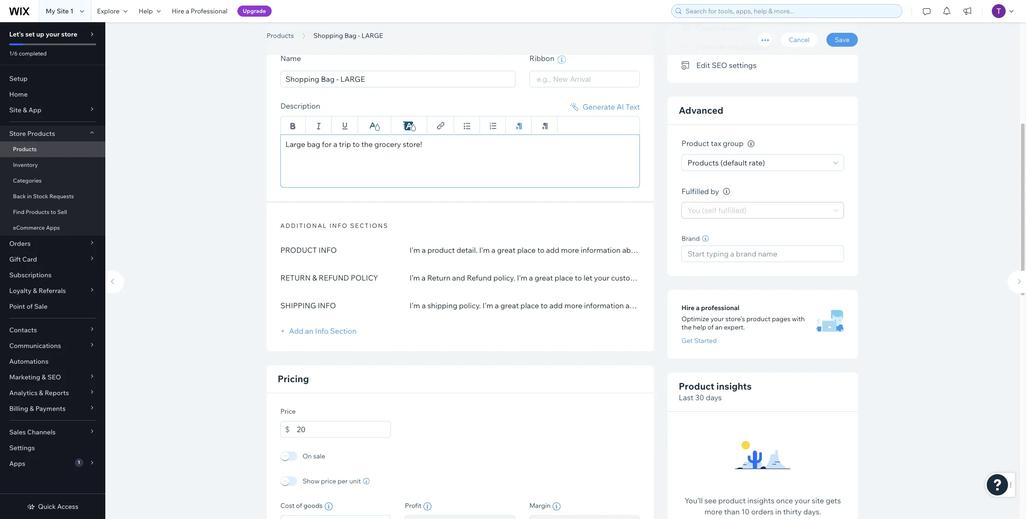 Task type: vqa. For each thing, say whether or not it's contained in the screenshot.
1 inside the "Sidebar" element
yes



Task type: locate. For each thing, give the bounding box(es) containing it.
store!
[[403, 139, 422, 149]]

you (self fulfilled)
[[688, 206, 747, 215]]

1 vertical spatial site
[[9, 106, 21, 114]]

1 vertical spatial product
[[679, 381, 715, 392]]

promote this product button
[[682, 40, 770, 53]]

large
[[286, 139, 306, 149]]

1 vertical spatial your
[[711, 315, 725, 323]]

fulfilled)
[[719, 206, 747, 215]]

0 vertical spatial of
[[27, 302, 33, 311]]

create coupon button
[[682, 21, 748, 34]]

& left the reports
[[39, 389, 43, 397]]

1 vertical spatial a
[[334, 139, 338, 149]]

hire for hire a professional
[[172, 7, 184, 15]]

the left the help on the bottom right of the page
[[682, 323, 692, 332]]

apps down the settings
[[9, 460, 25, 468]]

seo right edit
[[712, 61, 728, 70]]

to right trip
[[353, 139, 360, 149]]

& right billing
[[30, 405, 34, 413]]

of inside sidebar element
[[27, 302, 33, 311]]

info tooltip image right profit
[[424, 502, 432, 511]]

more
[[705, 507, 723, 517]]

& for billing
[[30, 405, 34, 413]]

& inside loyalty & referrals popup button
[[33, 287, 37, 295]]

1 right my
[[70, 7, 73, 15]]

false text field
[[281, 134, 641, 187]]

refund
[[319, 273, 349, 282]]

1 horizontal spatial hire
[[682, 304, 695, 312]]

0 vertical spatial insights
[[717, 381, 752, 392]]

in inside you'll see product insights once your site gets more than 10 orders in thirty days.
[[776, 507, 782, 517]]

products link up name
[[262, 31, 299, 40]]

1 horizontal spatial info
[[330, 222, 348, 229]]

& right return
[[313, 273, 317, 282]]

of left sale
[[27, 302, 33, 311]]

1 horizontal spatial site
[[57, 7, 69, 15]]

& inside analytics & reports popup button
[[39, 389, 43, 397]]

1 horizontal spatial a
[[334, 139, 338, 149]]

of for goods
[[296, 501, 302, 510]]

edit
[[697, 61, 711, 70]]

info for product info
[[319, 245, 337, 255]]

of inside optimize your store's product pages with the help of an expert.
[[708, 323, 714, 332]]

hire a professional
[[682, 304, 740, 312]]

0 horizontal spatial hire
[[172, 7, 184, 15]]

home
[[9, 90, 28, 98]]

1 horizontal spatial the
[[682, 323, 692, 332]]

products right store
[[27, 129, 55, 138]]

2 horizontal spatial your
[[795, 496, 811, 506]]

settings
[[9, 444, 35, 452]]

0 vertical spatial info
[[306, 30, 324, 37]]

a right for
[[334, 139, 338, 149]]

an left info
[[305, 326, 314, 335]]

info up add an info section
[[318, 301, 336, 310]]

1 horizontal spatial of
[[296, 501, 302, 510]]

gift card
[[9, 255, 37, 264]]

shopping right basic at left top
[[314, 31, 343, 40]]

0 horizontal spatial site
[[9, 106, 21, 114]]

info tooltip image right margin
[[553, 502, 561, 511]]

the inside large bag for a trip to the grocery store! text field
[[362, 139, 373, 149]]

inventory link
[[0, 157, 105, 173]]

my
[[46, 7, 55, 15]]

gift card button
[[0, 252, 105, 267]]

0 vertical spatial the
[[362, 139, 373, 149]]

info left sections
[[330, 222, 348, 229]]

1 vertical spatial seo
[[47, 373, 61, 381]]

0 vertical spatial product
[[682, 139, 710, 148]]

store
[[9, 129, 26, 138]]

1 vertical spatial 1
[[78, 460, 80, 466]]

large bag for a trip to the grocery store!
[[286, 139, 422, 149]]

1 vertical spatial info
[[318, 301, 336, 310]]

1 vertical spatial info
[[330, 222, 348, 229]]

2 vertical spatial product
[[719, 496, 746, 506]]

hire a professional
[[172, 7, 228, 15]]

2 vertical spatial a
[[697, 304, 700, 312]]

large
[[393, 20, 449, 41], [362, 31, 383, 40]]

point of sale link
[[0, 299, 105, 314]]

info tooltip image for profit
[[424, 502, 432, 511]]

shipping info
[[281, 301, 336, 310]]

None text field
[[297, 421, 391, 438], [297, 515, 391, 519], [530, 515, 623, 519], [297, 421, 391, 438], [297, 515, 391, 519], [530, 515, 623, 519]]

product for see
[[719, 496, 746, 506]]

billing & payments button
[[0, 401, 105, 417]]

None text field
[[422, 515, 516, 519]]

0 vertical spatial hire
[[172, 7, 184, 15]]

product up 30
[[679, 381, 715, 392]]

1 vertical spatial apps
[[9, 460, 25, 468]]

30
[[696, 393, 705, 403]]

1 horizontal spatial in
[[776, 507, 782, 517]]

shopping
[[267, 20, 345, 41], [314, 31, 343, 40]]

1 horizontal spatial your
[[711, 315, 725, 323]]

1 horizontal spatial an
[[716, 323, 723, 332]]

1 down settings link
[[78, 460, 80, 466]]

0 horizontal spatial of
[[27, 302, 33, 311]]

seo down automations link
[[47, 373, 61, 381]]

1 horizontal spatial 1
[[78, 460, 80, 466]]

insights up the days
[[717, 381, 752, 392]]

0 vertical spatial apps
[[46, 224, 60, 231]]

2 vertical spatial of
[[296, 501, 302, 510]]

info tooltip image right goods
[[325, 502, 333, 511]]

apps down the find products to sell link
[[46, 224, 60, 231]]

quick access
[[38, 503, 78, 511]]

1 vertical spatial insights
[[748, 496, 775, 506]]

1 horizontal spatial seo
[[712, 61, 728, 70]]

& left the app
[[23, 106, 27, 114]]

setup
[[9, 74, 28, 83]]

store's
[[726, 315, 746, 323]]

contacts
[[9, 326, 37, 334]]

a inside text field
[[334, 139, 338, 149]]

of right cost
[[296, 501, 302, 510]]

info tooltip image for fulfilled by
[[724, 188, 731, 195]]

1 vertical spatial product
[[747, 315, 771, 323]]

& up the analytics & reports
[[42, 373, 46, 381]]

0 vertical spatial a
[[186, 7, 189, 15]]

2 horizontal spatial of
[[708, 323, 714, 332]]

1 vertical spatial of
[[708, 323, 714, 332]]

products (default rate)
[[688, 158, 766, 167]]

site down home
[[9, 106, 21, 114]]

on
[[303, 452, 312, 460]]

0 vertical spatial product
[[743, 42, 770, 51]]

days.
[[804, 507, 822, 517]]

payments
[[35, 405, 66, 413]]

your down the 'professional'
[[711, 315, 725, 323]]

coupon
[[722, 23, 748, 32]]

0 horizontal spatial seo
[[47, 373, 61, 381]]

& inside 'site & app' popup button
[[23, 106, 27, 114]]

automations link
[[0, 354, 105, 369]]

the left grocery
[[362, 139, 373, 149]]

0 vertical spatial seo
[[712, 61, 728, 70]]

info tooltip image for cost of goods
[[325, 502, 333, 511]]

product left pages
[[747, 315, 771, 323]]

hire up optimize
[[682, 304, 695, 312]]

product inside you'll see product insights once your site gets more than 10 orders in thirty days.
[[719, 496, 746, 506]]

fulfilled by
[[682, 187, 720, 196]]

trip
[[339, 139, 351, 149]]

days
[[706, 393, 722, 403]]

to left sell
[[51, 209, 56, 215]]

sale
[[313, 452, 326, 460]]

info
[[315, 326, 329, 335]]

shopping up name
[[267, 20, 345, 41]]

add an info section link
[[281, 326, 357, 335]]

an left expert.
[[716, 323, 723, 332]]

product left tax
[[682, 139, 710, 148]]

product for insights
[[679, 381, 715, 392]]

1 horizontal spatial large
[[393, 20, 449, 41]]

2 horizontal spatial a
[[697, 304, 700, 312]]

to
[[353, 139, 360, 149], [51, 209, 56, 215]]

your
[[46, 30, 60, 38], [711, 315, 725, 323], [795, 496, 811, 506]]

info down additional info sections
[[319, 245, 337, 255]]

0 vertical spatial site
[[57, 7, 69, 15]]

insights up orders
[[748, 496, 775, 506]]

settings link
[[0, 440, 105, 456]]

& for site
[[23, 106, 27, 114]]

0 horizontal spatial an
[[305, 326, 314, 335]]

info tooltip image right by
[[724, 188, 731, 195]]

your right up
[[46, 30, 60, 38]]

to inside text field
[[353, 139, 360, 149]]

& for analytics
[[39, 389, 43, 397]]

help
[[694, 323, 707, 332]]

hire inside "shopping bag - large" 'form'
[[682, 304, 695, 312]]

product for this
[[743, 42, 770, 51]]

in right 'back'
[[27, 193, 32, 200]]

0 horizontal spatial a
[[186, 7, 189, 15]]

& right 'loyalty'
[[33, 287, 37, 295]]

section
[[330, 326, 357, 335]]

1 horizontal spatial products link
[[262, 31, 299, 40]]

& for loyalty
[[33, 287, 37, 295]]

loyalty
[[9, 287, 31, 295]]

0 horizontal spatial apps
[[9, 460, 25, 468]]

& for return
[[313, 273, 317, 282]]

cost
[[281, 501, 295, 510]]

2 vertical spatial your
[[795, 496, 811, 506]]

0 vertical spatial in
[[27, 193, 32, 200]]

product inside product insights last 30 days
[[679, 381, 715, 392]]

of right the help on the bottom right of the page
[[708, 323, 714, 332]]

0 vertical spatial products link
[[262, 31, 299, 40]]

products inside dropdown button
[[27, 129, 55, 138]]

0 horizontal spatial products link
[[0, 141, 105, 157]]

0 horizontal spatial in
[[27, 193, 32, 200]]

contacts button
[[0, 322, 105, 338]]

0 vertical spatial 1
[[70, 7, 73, 15]]

analytics & reports button
[[0, 385, 105, 401]]

product right this
[[743, 42, 770, 51]]

your inside optimize your store's product pages with the help of an expert.
[[711, 315, 725, 323]]

a up optimize
[[697, 304, 700, 312]]

site right my
[[57, 7, 69, 15]]

products down product tax group
[[688, 158, 719, 167]]

(self
[[703, 206, 717, 215]]

site inside 'site & app' popup button
[[9, 106, 21, 114]]

& inside billing & payments dropdown button
[[30, 405, 34, 413]]

0 vertical spatial info
[[319, 245, 337, 255]]

sales channels
[[9, 428, 56, 436]]

inventory
[[13, 161, 38, 168]]

get started link
[[682, 337, 717, 345]]

an inside optimize your store's product pages with the help of an expert.
[[716, 323, 723, 332]]

bag
[[307, 139, 321, 149]]

a left professional
[[186, 7, 189, 15]]

product inside button
[[743, 42, 770, 51]]

product up the than at the bottom
[[719, 496, 746, 506]]

0 horizontal spatial to
[[51, 209, 56, 215]]

Start typing a brand name field
[[685, 246, 842, 262]]

get
[[682, 337, 693, 345]]

price
[[321, 477, 336, 485]]

1 vertical spatial in
[[776, 507, 782, 517]]

site
[[57, 7, 69, 15], [9, 106, 21, 114]]

insights inside product insights last 30 days
[[717, 381, 752, 392]]

info tooltip image
[[748, 141, 755, 147], [724, 188, 731, 195], [325, 502, 333, 511], [424, 502, 432, 511], [553, 502, 561, 511]]

products
[[267, 31, 294, 40], [27, 129, 55, 138], [13, 146, 37, 153], [688, 158, 719, 167], [26, 209, 49, 215]]

0 vertical spatial to
[[353, 139, 360, 149]]

0 horizontal spatial the
[[362, 139, 373, 149]]

info right basic at left top
[[306, 30, 324, 37]]

automations
[[9, 357, 49, 366]]

sale
[[34, 302, 48, 311]]

1 vertical spatial the
[[682, 323, 692, 332]]

help
[[139, 7, 153, 15]]

gift
[[9, 255, 21, 264]]

find
[[13, 209, 24, 215]]

0 horizontal spatial your
[[46, 30, 60, 38]]

the
[[362, 139, 373, 149], [682, 323, 692, 332]]

help button
[[133, 0, 166, 22]]

0 horizontal spatial info
[[306, 30, 324, 37]]

shopping bag - large
[[267, 20, 449, 41], [314, 31, 383, 40]]

0 horizontal spatial large
[[362, 31, 383, 40]]

hire right help button on the top left
[[172, 7, 184, 15]]

return & refund policy
[[281, 273, 378, 282]]

in down once
[[776, 507, 782, 517]]

generate
[[583, 102, 616, 111]]

Search for tools, apps, help & more... field
[[683, 5, 900, 18]]

1 horizontal spatial apps
[[46, 224, 60, 231]]

info
[[306, 30, 324, 37], [330, 222, 348, 229]]

& inside marketing & seo dropdown button
[[42, 373, 46, 381]]

sales
[[9, 428, 26, 436]]

products link down the store products
[[0, 141, 105, 157]]

a for hire a professional
[[697, 304, 700, 312]]

apps
[[46, 224, 60, 231], [9, 460, 25, 468]]

1 vertical spatial to
[[51, 209, 56, 215]]

0 vertical spatial your
[[46, 30, 60, 38]]

products up name
[[267, 31, 294, 40]]

basic
[[281, 30, 303, 37]]

your up thirty
[[795, 496, 811, 506]]

point of sale
[[9, 302, 48, 311]]

the inside optimize your store's product pages with the help of an expert.
[[682, 323, 692, 332]]

1 vertical spatial hire
[[682, 304, 695, 312]]

& inside "shopping bag - large" 'form'
[[313, 273, 317, 282]]

categories
[[13, 177, 42, 184]]

bag
[[348, 20, 380, 41], [345, 31, 357, 40]]

1 horizontal spatial to
[[353, 139, 360, 149]]



Task type: describe. For each thing, give the bounding box(es) containing it.
hire for hire a professional
[[682, 304, 695, 312]]

requests
[[49, 193, 74, 200]]

promote image
[[682, 43, 691, 51]]

setup link
[[0, 71, 105, 86]]

this
[[728, 42, 741, 51]]

policy
[[351, 273, 378, 282]]

add an info section
[[288, 326, 357, 335]]

in inside sidebar element
[[27, 193, 32, 200]]

of for sale
[[27, 302, 33, 311]]

loyalty & referrals
[[9, 287, 66, 295]]

10
[[742, 507, 750, 517]]

Add a product name text field
[[281, 71, 516, 87]]

generate ai text button
[[569, 101, 641, 112]]

for
[[322, 139, 332, 149]]

expert.
[[725, 323, 746, 332]]

set
[[25, 30, 35, 38]]

ai
[[617, 102, 625, 111]]

orders button
[[0, 236, 105, 252]]

cancel button
[[781, 33, 819, 47]]

1/6
[[9, 50, 18, 57]]

channels
[[27, 428, 56, 436]]

hire a professional link
[[166, 0, 233, 22]]

group
[[724, 139, 744, 148]]

your inside you'll see product insights once your site gets more than 10 orders in thirty days.
[[795, 496, 811, 506]]

save
[[836, 36, 850, 44]]

find products to sell link
[[0, 204, 105, 220]]

optimize
[[682, 315, 710, 323]]

show
[[303, 477, 320, 485]]

edit seo settings button
[[682, 59, 757, 72]]

margin
[[530, 501, 551, 510]]

create coupon
[[697, 23, 748, 32]]

info tooltip image for margin
[[553, 502, 561, 511]]

communications
[[9, 342, 61, 350]]

goods
[[304, 501, 323, 510]]

completed
[[19, 50, 47, 57]]

find products to sell
[[13, 209, 67, 215]]

communications button
[[0, 338, 105, 354]]

thirty
[[784, 507, 802, 517]]

upgrade
[[243, 7, 266, 14]]

the for help
[[682, 323, 692, 332]]

additional
[[281, 222, 328, 229]]

up
[[36, 30, 44, 38]]

info for shipping info
[[318, 301, 336, 310]]

point
[[9, 302, 25, 311]]

marketing & seo
[[9, 373, 61, 381]]

referrals
[[39, 287, 66, 295]]

professional
[[191, 7, 228, 15]]

0 horizontal spatial -
[[358, 31, 360, 40]]

0 horizontal spatial 1
[[70, 7, 73, 15]]

& for marketing
[[42, 373, 46, 381]]

by
[[711, 187, 720, 196]]

the for grocery
[[362, 139, 373, 149]]

analytics & reports
[[9, 389, 69, 397]]

1 inside sidebar element
[[78, 460, 80, 466]]

cost of goods
[[281, 501, 323, 510]]

seo settings image
[[682, 61, 691, 70]]

on sale
[[303, 452, 326, 460]]

promote
[[697, 42, 727, 51]]

you'll
[[685, 496, 703, 506]]

seo inside button
[[712, 61, 728, 70]]

than
[[725, 507, 740, 517]]

info tooltip image right group at top
[[748, 141, 755, 147]]

name
[[281, 54, 301, 63]]

ecommerce apps
[[13, 224, 60, 231]]

product for tax
[[682, 139, 710, 148]]

product tax group
[[682, 139, 746, 148]]

text
[[626, 102, 641, 111]]

orders
[[9, 240, 31, 248]]

shopping bag - large form
[[101, 0, 1027, 519]]

access
[[57, 503, 78, 511]]

$
[[285, 425, 290, 434]]

add
[[289, 326, 304, 335]]

ecommerce apps link
[[0, 220, 105, 236]]

create
[[697, 23, 720, 32]]

products up inventory
[[13, 146, 37, 153]]

store
[[61, 30, 77, 38]]

profit
[[405, 501, 422, 510]]

loyalty & referrals button
[[0, 283, 105, 299]]

1 horizontal spatial -
[[384, 20, 389, 41]]

product insights last 30 days
[[679, 381, 752, 403]]

products up the ecommerce apps
[[26, 209, 49, 215]]

app
[[29, 106, 41, 114]]

1 vertical spatial products link
[[0, 141, 105, 157]]

pricing
[[278, 373, 309, 384]]

to inside sidebar element
[[51, 209, 56, 215]]

a for hire a professional
[[186, 7, 189, 15]]

pages
[[773, 315, 791, 323]]

promote coupon image
[[682, 24, 691, 32]]

Select box search field
[[537, 71, 633, 87]]

info for additional
[[330, 222, 348, 229]]

product
[[281, 245, 317, 255]]

see
[[705, 496, 717, 506]]

home link
[[0, 86, 105, 102]]

sections
[[350, 222, 389, 229]]

save button
[[827, 33, 859, 47]]

insights inside you'll see product insights once your site gets more than 10 orders in thirty days.
[[748, 496, 775, 506]]

apps inside 'link'
[[46, 224, 60, 231]]

settings
[[730, 61, 757, 70]]

generate ai text
[[583, 102, 641, 111]]

orders
[[752, 507, 774, 517]]

product inside optimize your store's product pages with the help of an expert.
[[747, 315, 771, 323]]

sidebar element
[[0, 22, 105, 519]]

brand
[[682, 235, 700, 243]]

ribbon
[[530, 54, 557, 63]]

seo inside dropdown button
[[47, 373, 61, 381]]

billing & payments
[[9, 405, 66, 413]]

your inside sidebar element
[[46, 30, 60, 38]]

info for basic
[[306, 30, 324, 37]]

additional info sections
[[281, 222, 389, 229]]

explore
[[97, 7, 120, 15]]

you
[[688, 206, 701, 215]]

back in stock requests
[[13, 193, 74, 200]]



